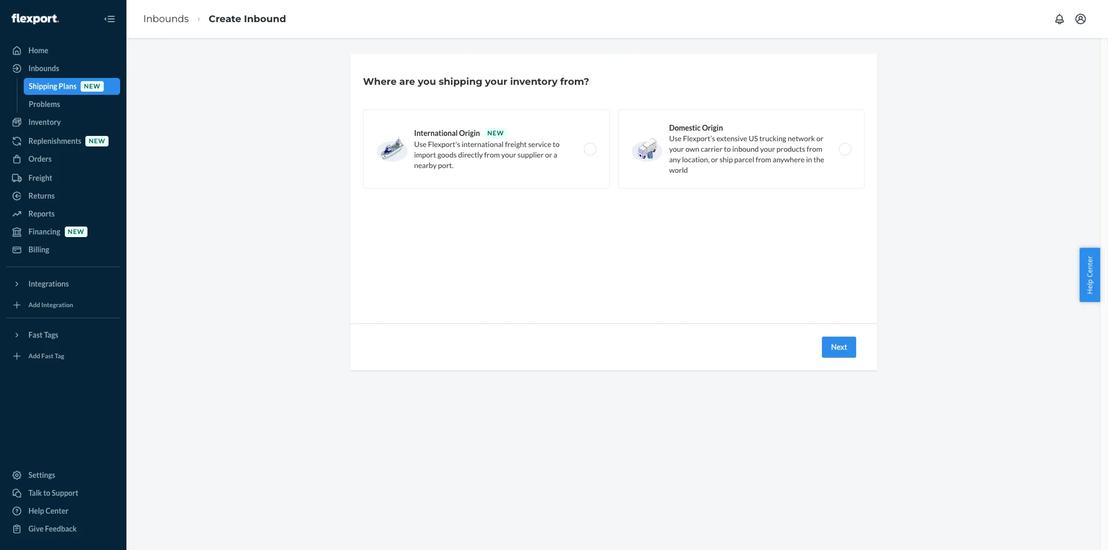 Task type: vqa. For each thing, say whether or not it's contained in the screenshot.
Use
yes



Task type: describe. For each thing, give the bounding box(es) containing it.
shipping
[[29, 82, 57, 91]]

inventory
[[28, 118, 61, 127]]

add integration link
[[6, 297, 120, 314]]

integration
[[41, 301, 73, 309]]

in
[[807, 155, 813, 164]]

use inside use flexport's international freight service to import goods directly from your supplier or a nearby port.
[[414, 140, 427, 149]]

flexport's
[[428, 140, 461, 149]]

fast tags
[[28, 331, 58, 340]]

give
[[28, 525, 44, 534]]

carrier
[[701, 144, 723, 153]]

freight link
[[6, 170, 120, 187]]

returns
[[28, 191, 55, 200]]

inventory
[[510, 76, 558, 88]]

parcel
[[735, 155, 755, 164]]

1 vertical spatial inbounds link
[[6, 60, 120, 77]]

new for shipping plans
[[84, 82, 101, 90]]

tag
[[55, 352, 64, 360]]

add fast tag link
[[6, 348, 120, 365]]

open notifications image
[[1054, 13, 1067, 25]]

create inbound link
[[209, 13, 286, 25]]

orders link
[[6, 151, 120, 168]]

own
[[686, 144, 700, 153]]

orders
[[28, 154, 52, 163]]

goods
[[438, 150, 457, 159]]

billing
[[28, 245, 49, 254]]

new for replenishments
[[89, 137, 105, 145]]

create inbound
[[209, 13, 286, 25]]

next
[[832, 343, 848, 352]]

international
[[462, 140, 504, 149]]

financing
[[28, 227, 60, 236]]

help inside 'help center' button
[[1086, 279, 1095, 294]]

shipping plans
[[29, 82, 77, 91]]

returns link
[[6, 188, 120, 205]]

from?
[[561, 76, 590, 88]]

breadcrumbs navigation
[[135, 4, 295, 34]]

1 vertical spatial center
[[46, 507, 69, 516]]

your right shipping
[[485, 76, 508, 88]]

import
[[414, 150, 436, 159]]

origin for domestic
[[703, 123, 723, 132]]

use flexport's international freight service to import goods directly from your supplier or a nearby port.
[[414, 140, 560, 170]]

or inside use flexport's international freight service to import goods directly from your supplier or a nearby port.
[[545, 150, 553, 159]]

extensive
[[717, 134, 748, 143]]

settings link
[[6, 467, 120, 484]]

directly
[[458, 150, 483, 159]]

feedback
[[45, 525, 77, 534]]

help center link
[[6, 503, 120, 520]]

open account menu image
[[1075, 13, 1088, 25]]

add for add fast tag
[[28, 352, 40, 360]]

fast inside dropdown button
[[28, 331, 43, 340]]

tags
[[44, 331, 58, 340]]

us
[[749, 134, 759, 143]]

add fast tag
[[28, 352, 64, 360]]

1 horizontal spatial from
[[756, 155, 772, 164]]

where
[[363, 76, 397, 88]]

replenishments
[[28, 137, 81, 146]]

1 horizontal spatial or
[[712, 155, 719, 164]]

reports
[[28, 209, 55, 218]]

domestic
[[670, 123, 701, 132]]

anywhere
[[773, 155, 805, 164]]

products
[[777, 144, 806, 153]]

0 vertical spatial inbounds link
[[143, 13, 189, 25]]

to inside "domestic origin use flexport's extensive us trucking network or your own carrier to inbound your products from any location, or ship parcel from anywhere in the world"
[[725, 144, 731, 153]]

settings
[[28, 471, 55, 480]]

are
[[400, 76, 415, 88]]

2 horizontal spatial from
[[807, 144, 823, 153]]

shipping
[[439, 76, 483, 88]]

a
[[554, 150, 558, 159]]



Task type: locate. For each thing, give the bounding box(es) containing it.
the
[[814, 155, 825, 164]]

freight
[[28, 173, 52, 182]]

give feedback button
[[6, 521, 120, 538]]

0 horizontal spatial center
[[46, 507, 69, 516]]

nearby
[[414, 161, 437, 170]]

1 horizontal spatial inbounds link
[[143, 13, 189, 25]]

your
[[485, 76, 508, 88], [670, 144, 685, 153], [761, 144, 776, 153], [502, 150, 517, 159]]

0 vertical spatial center
[[1086, 256, 1095, 278]]

use up the 'import'
[[414, 140, 427, 149]]

help center inside button
[[1086, 256, 1095, 294]]

2 add from the top
[[28, 352, 40, 360]]

0 horizontal spatial use
[[414, 140, 427, 149]]

origin up flexport's
[[703, 123, 723, 132]]

or right network
[[817, 134, 824, 143]]

talk to support
[[28, 489, 78, 498]]

use
[[670, 134, 682, 143], [414, 140, 427, 149]]

to
[[553, 140, 560, 149], [725, 144, 731, 153], [43, 489, 50, 498]]

your down the trucking
[[761, 144, 776, 153]]

new right plans on the left top
[[84, 82, 101, 90]]

close navigation image
[[103, 13, 116, 25]]

inbounds
[[143, 13, 189, 25], [28, 64, 59, 73]]

fast
[[28, 331, 43, 340], [41, 352, 53, 360]]

add
[[28, 301, 40, 309], [28, 352, 40, 360]]

from
[[807, 144, 823, 153], [485, 150, 500, 159], [756, 155, 772, 164]]

fast left tag
[[41, 352, 53, 360]]

use down 'domestic'
[[670, 134, 682, 143]]

new up orders link on the left of the page
[[89, 137, 105, 145]]

world
[[670, 166, 688, 175]]

create
[[209, 13, 241, 25]]

international origin
[[414, 129, 480, 138]]

or
[[817, 134, 824, 143], [545, 150, 553, 159], [712, 155, 719, 164]]

home link
[[6, 42, 120, 59]]

1 add from the top
[[28, 301, 40, 309]]

to right 'talk'
[[43, 489, 50, 498]]

service
[[529, 140, 552, 149]]

from inside use flexport's international freight service to import goods directly from your supplier or a nearby port.
[[485, 150, 500, 159]]

1 horizontal spatial origin
[[703, 123, 723, 132]]

your down 'freight'
[[502, 150, 517, 159]]

new down reports link
[[68, 228, 84, 236]]

trucking
[[760, 134, 787, 143]]

help center button
[[1081, 248, 1101, 302]]

fast left tags at the left bottom of the page
[[28, 331, 43, 340]]

1 vertical spatial add
[[28, 352, 40, 360]]

new up international
[[488, 129, 504, 137]]

1 horizontal spatial center
[[1086, 256, 1095, 278]]

fast tags button
[[6, 327, 120, 344]]

origin
[[703, 123, 723, 132], [459, 129, 480, 138]]

0 vertical spatial fast
[[28, 331, 43, 340]]

add integration
[[28, 301, 73, 309]]

origin up international
[[459, 129, 480, 138]]

problems link
[[23, 96, 120, 113]]

inbounds link
[[143, 13, 189, 25], [6, 60, 120, 77]]

0 horizontal spatial origin
[[459, 129, 480, 138]]

center
[[1086, 256, 1095, 278], [46, 507, 69, 516]]

origin inside "domestic origin use flexport's extensive us trucking network or your own carrier to inbound your products from any location, or ship parcel from anywhere in the world"
[[703, 123, 723, 132]]

0 horizontal spatial inbounds link
[[6, 60, 120, 77]]

0 horizontal spatial help
[[28, 507, 44, 516]]

your up any
[[670, 144, 685, 153]]

add down fast tags
[[28, 352, 40, 360]]

or left a
[[545, 150, 553, 159]]

2 horizontal spatial to
[[725, 144, 731, 153]]

flexport's
[[684, 134, 716, 143]]

1 vertical spatial help
[[28, 507, 44, 516]]

to up ship
[[725, 144, 731, 153]]

from up "the"
[[807, 144, 823, 153]]

supplier
[[518, 150, 544, 159]]

new for financing
[[68, 228, 84, 236]]

2 horizontal spatial or
[[817, 134, 824, 143]]

1 horizontal spatial to
[[553, 140, 560, 149]]

to inside use flexport's international freight service to import goods directly from your supplier or a nearby port.
[[553, 140, 560, 149]]

0 horizontal spatial inbounds
[[28, 64, 59, 73]]

inventory link
[[6, 114, 120, 131]]

center inside button
[[1086, 256, 1095, 278]]

help
[[1086, 279, 1095, 294], [28, 507, 44, 516]]

or down the carrier
[[712, 155, 719, 164]]

to inside button
[[43, 489, 50, 498]]

flexport logo image
[[12, 14, 59, 24]]

domestic origin use flexport's extensive us trucking network or your own carrier to inbound your products from any location, or ship parcel from anywhere in the world
[[670, 123, 825, 175]]

support
[[52, 489, 78, 498]]

reports link
[[6, 206, 120, 223]]

0 horizontal spatial from
[[485, 150, 500, 159]]

where are you shipping your inventory from?
[[363, 76, 590, 88]]

1 vertical spatial inbounds
[[28, 64, 59, 73]]

1 vertical spatial help center
[[28, 507, 69, 516]]

to up a
[[553, 140, 560, 149]]

0 horizontal spatial to
[[43, 489, 50, 498]]

you
[[418, 76, 436, 88]]

your inside use flexport's international freight service to import goods directly from your supplier or a nearby port.
[[502, 150, 517, 159]]

1 vertical spatial fast
[[41, 352, 53, 360]]

1 horizontal spatial inbounds
[[143, 13, 189, 25]]

from down international
[[485, 150, 500, 159]]

give feedback
[[28, 525, 77, 534]]

help center
[[1086, 256, 1095, 294], [28, 507, 69, 516]]

0 vertical spatial help
[[1086, 279, 1095, 294]]

plans
[[59, 82, 77, 91]]

add left integration
[[28, 301, 40, 309]]

add for add integration
[[28, 301, 40, 309]]

network
[[788, 134, 816, 143]]

inbounds inside breadcrumbs navigation
[[143, 13, 189, 25]]

freight
[[505, 140, 527, 149]]

new
[[84, 82, 101, 90], [488, 129, 504, 137], [89, 137, 105, 145], [68, 228, 84, 236]]

help inside help center link
[[28, 507, 44, 516]]

ship
[[720, 155, 733, 164]]

0 vertical spatial add
[[28, 301, 40, 309]]

home
[[28, 46, 48, 55]]

new for international origin
[[488, 129, 504, 137]]

talk
[[28, 489, 42, 498]]

use inside "domestic origin use flexport's extensive us trucking network or your own carrier to inbound your products from any location, or ship parcel from anywhere in the world"
[[670, 134, 682, 143]]

1 horizontal spatial help center
[[1086, 256, 1095, 294]]

integrations button
[[6, 276, 120, 293]]

any
[[670, 155, 681, 164]]

1 horizontal spatial use
[[670, 134, 682, 143]]

next button
[[823, 337, 857, 358]]

inbound
[[733, 144, 759, 153]]

0 horizontal spatial help center
[[28, 507, 69, 516]]

0 vertical spatial inbounds
[[143, 13, 189, 25]]

integrations
[[28, 279, 69, 288]]

inbound
[[244, 13, 286, 25]]

international
[[414, 129, 458, 138]]

talk to support button
[[6, 485, 120, 502]]

billing link
[[6, 241, 120, 258]]

from right parcel
[[756, 155, 772, 164]]

port.
[[438, 161, 454, 170]]

location,
[[683, 155, 710, 164]]

0 horizontal spatial or
[[545, 150, 553, 159]]

problems
[[29, 100, 60, 109]]

1 horizontal spatial help
[[1086, 279, 1095, 294]]

origin for international
[[459, 129, 480, 138]]

0 vertical spatial help center
[[1086, 256, 1095, 294]]



